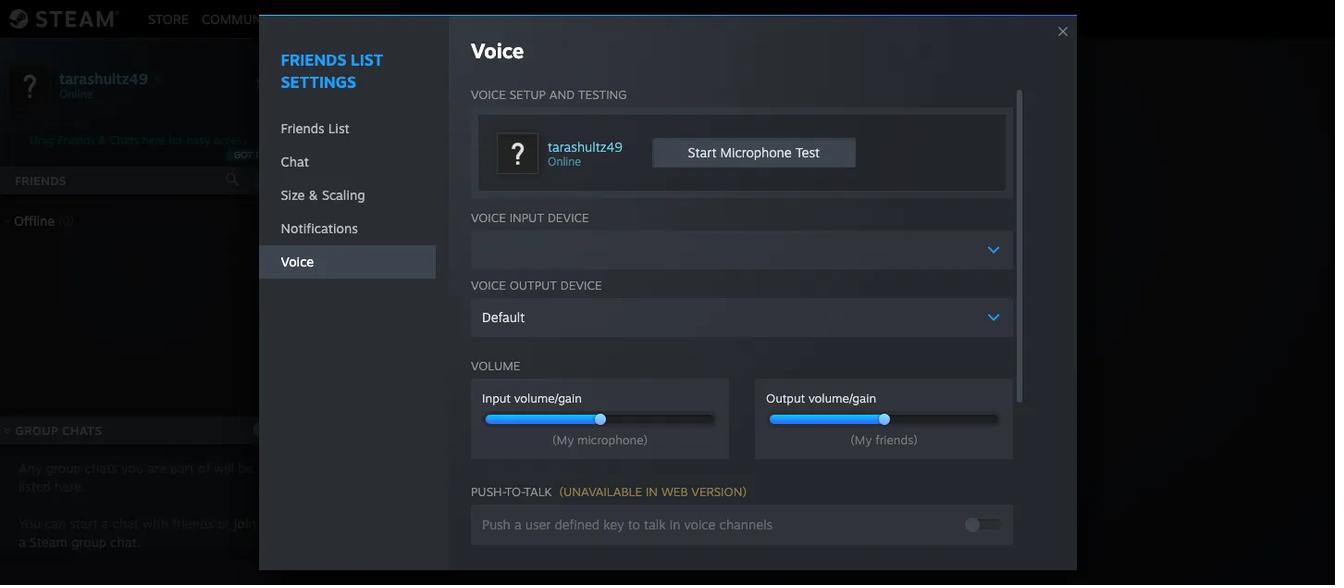 Task type: locate. For each thing, give the bounding box(es) containing it.
group
[[799, 321, 841, 340], [15, 423, 58, 438]]

0 horizontal spatial or
[[218, 516, 230, 531]]

friends inside 'friends list settings'
[[281, 50, 347, 69]]

key
[[604, 516, 625, 532]]

(my left friends)
[[851, 432, 872, 447]]

1 vertical spatial list
[[328, 120, 350, 136]]

0 horizontal spatial chat
[[281, 153, 309, 169]]

friends
[[281, 50, 347, 69], [281, 120, 325, 136], [58, 133, 95, 147], [15, 173, 66, 188]]

input volume/gain
[[482, 390, 582, 405]]

user
[[526, 516, 551, 532]]

tarashultz49 link
[[288, 11, 398, 26]]

&
[[98, 133, 107, 147], [309, 187, 318, 203]]

for
[[168, 133, 183, 147]]

0 vertical spatial group
[[799, 321, 841, 340]]

1 horizontal spatial (my
[[851, 432, 872, 447]]

1 horizontal spatial tarashultz49
[[295, 11, 391, 26]]

volume/gain up (my friends)
[[809, 390, 877, 405]]

tarashultz49 online
[[548, 139, 623, 168]]

device down online
[[548, 210, 589, 225]]

0 vertical spatial or
[[780, 321, 794, 340]]

talk left the (
[[524, 484, 552, 499]]

to
[[881, 321, 895, 340], [628, 516, 641, 532]]

1 vertical spatial to
[[628, 516, 641, 532]]

start
[[688, 144, 717, 160]]

1 horizontal spatial output
[[767, 390, 806, 405]]

testing
[[579, 87, 627, 102]]

volume/gain down volume
[[514, 390, 582, 405]]

2 (my from the left
[[851, 432, 872, 447]]

easy
[[186, 133, 210, 147]]

friends list
[[281, 120, 350, 136]]

1 horizontal spatial to
[[881, 321, 895, 340]]

1 vertical spatial group
[[71, 534, 107, 550]]

or left join
[[218, 516, 230, 531]]

friends for friends list
[[281, 120, 325, 136]]

1 volume/gain from the left
[[514, 390, 582, 405]]

to left the start!
[[881, 321, 895, 340]]

a down you
[[19, 534, 26, 550]]

talk down web
[[644, 516, 666, 532]]

device
[[548, 210, 589, 225], [561, 278, 602, 292]]

2 volume/gain from the left
[[809, 390, 877, 405]]

voice input device
[[471, 210, 589, 225]]

voice for input
[[471, 210, 506, 225]]

& left here
[[98, 133, 107, 147]]

any group chats you are part of will be listed here.
[[19, 460, 253, 494]]

test
[[796, 144, 820, 160]]

voice
[[685, 516, 716, 532]]

1 vertical spatial or
[[218, 516, 230, 531]]

to-
[[505, 484, 524, 499]]

chats left here
[[110, 133, 139, 147]]

1 vertical spatial chat
[[845, 321, 877, 340]]

support
[[404, 11, 462, 26]]

device down voice input device
[[561, 278, 602, 292]]

list inside 'friends list settings'
[[351, 50, 384, 69]]

group
[[46, 460, 81, 476], [71, 534, 107, 550]]

a for join
[[19, 534, 26, 550]]

1 horizontal spatial talk
[[644, 516, 666, 532]]

voice for setup
[[471, 87, 506, 102]]

voice
[[471, 38, 524, 63], [471, 87, 506, 102], [471, 210, 506, 225], [281, 253, 314, 269], [471, 278, 506, 292]]

drag
[[30, 133, 54, 147]]

0 horizontal spatial (my
[[553, 432, 574, 447]]

0 vertical spatial in
[[646, 484, 658, 499]]

1 horizontal spatial in
[[670, 516, 681, 532]]

voice left setup
[[471, 87, 506, 102]]

friends list settings
[[281, 50, 384, 91]]

& right "size"
[[309, 187, 318, 203]]

1 horizontal spatial chat
[[845, 321, 877, 340]]

1 vertical spatial device
[[561, 278, 602, 292]]

0 horizontal spatial chats
[[62, 423, 102, 438]]

unavailable
[[564, 484, 643, 499]]

friends down drag
[[15, 173, 66, 188]]

are
[[147, 460, 166, 476]]

group right friend on the bottom right of page
[[799, 321, 841, 340]]

input
[[510, 210, 544, 225], [482, 390, 511, 405]]

settings
[[281, 72, 357, 91]]

0 vertical spatial group
[[46, 460, 81, 476]]

chats
[[110, 133, 139, 147], [62, 423, 102, 438]]

friends right drag
[[58, 133, 95, 147]]

group inside join a steam group chat.
[[71, 534, 107, 550]]

1 horizontal spatial volume/gain
[[809, 390, 877, 405]]

talk
[[524, 484, 552, 499], [644, 516, 666, 532]]

notifications
[[281, 220, 358, 236]]

chats
[[85, 460, 117, 476]]

support link
[[398, 11, 469, 26]]

tarashultz49
[[295, 11, 391, 26], [59, 69, 148, 87], [548, 139, 623, 154]]

a for click
[[720, 321, 728, 340]]

1 horizontal spatial list
[[351, 50, 384, 69]]

drag friends & chats here for easy access
[[30, 133, 248, 147]]

a right click
[[720, 321, 728, 340]]

collapse chats list image
[[0, 427, 21, 434]]

chats up chats
[[62, 423, 102, 438]]

tarashultz49 up 'friends list settings'
[[295, 11, 391, 26]]

0 vertical spatial output
[[510, 278, 557, 292]]

to right key
[[628, 516, 641, 532]]

0 horizontal spatial &
[[98, 133, 107, 147]]

(my for (my friends)
[[851, 432, 872, 447]]

1 horizontal spatial group
[[799, 321, 841, 340]]

2 horizontal spatial tarashultz49
[[548, 139, 623, 154]]

output
[[510, 278, 557, 292], [767, 390, 806, 405]]

2 vertical spatial tarashultz49
[[548, 139, 623, 154]]

group down start
[[71, 534, 107, 550]]

list down the tarashultz49 link
[[351, 50, 384, 69]]

0 vertical spatial chats
[[110, 133, 139, 147]]

and
[[550, 87, 575, 102]]

start!
[[900, 321, 936, 340]]

0 horizontal spatial group
[[15, 423, 58, 438]]

create a group chat image
[[253, 420, 271, 438]]

friends up the settings
[[281, 50, 347, 69]]

in
[[646, 484, 658, 499], [670, 516, 681, 532]]

volume/gain
[[514, 390, 582, 405], [809, 390, 877, 405]]

1 horizontal spatial chats
[[110, 133, 139, 147]]

group up here.
[[46, 460, 81, 476]]

version
[[692, 484, 743, 499]]

or right friend on the bottom right of page
[[780, 321, 794, 340]]

you can start a chat with friends or
[[19, 516, 234, 531]]

0 horizontal spatial list
[[328, 120, 350, 136]]

output up default
[[510, 278, 557, 292]]

0 vertical spatial tarashultz49
[[295, 11, 391, 26]]

1 vertical spatial chats
[[62, 423, 102, 438]]

voice output device
[[471, 278, 602, 292]]

0 vertical spatial list
[[351, 50, 384, 69]]

of
[[198, 460, 210, 476]]

voice up voice output device
[[471, 210, 506, 225]]

chat.
[[110, 534, 140, 550]]

tarashultz49 down testing
[[548, 139, 623, 154]]

1 vertical spatial group
[[15, 423, 58, 438]]

voice for output
[[471, 278, 506, 292]]

0 vertical spatial device
[[548, 210, 589, 225]]

friends down the settings
[[281, 120, 325, 136]]

0 horizontal spatial in
[[646, 484, 658, 499]]

(my
[[553, 432, 574, 447], [851, 432, 872, 447]]

chat
[[281, 153, 309, 169], [845, 321, 877, 340]]

voice up setup
[[471, 38, 524, 63]]

a for push
[[515, 516, 522, 532]]

1 vertical spatial &
[[309, 187, 318, 203]]

here.
[[55, 479, 85, 494]]

output volume/gain
[[767, 390, 877, 405]]

friends
[[172, 516, 214, 531]]

input down volume
[[482, 390, 511, 405]]

in left voice
[[670, 516, 681, 532]]

join a steam group chat.
[[19, 516, 256, 550]]

any
[[19, 460, 42, 476]]

a left 'user'
[[515, 516, 522, 532]]

or
[[780, 321, 794, 340], [218, 516, 230, 531]]

output down click a friend or group chat to start!
[[767, 390, 806, 405]]

group up any in the left bottom of the page
[[15, 423, 58, 438]]

be
[[238, 460, 253, 476]]

you
[[19, 516, 41, 531]]

tarashultz49 up drag friends & chats here for easy access
[[59, 69, 148, 87]]

in left web
[[646, 484, 658, 499]]

volume/gain for input volume/gain
[[514, 390, 582, 405]]

1 (my from the left
[[553, 432, 574, 447]]

voice up default
[[471, 278, 506, 292]]

0 horizontal spatial volume/gain
[[514, 390, 582, 405]]

chat left the start!
[[845, 321, 877, 340]]

microphone
[[721, 144, 792, 160]]

chat up "size"
[[281, 153, 309, 169]]

input up voice output device
[[510, 210, 544, 225]]

(my left microphone)
[[553, 432, 574, 447]]

will
[[214, 460, 234, 476]]

1 vertical spatial talk
[[644, 516, 666, 532]]

1 vertical spatial tarashultz49
[[59, 69, 148, 87]]

0 vertical spatial talk
[[524, 484, 552, 499]]

a inside join a steam group chat.
[[19, 534, 26, 550]]

volume/gain for output volume/gain
[[809, 390, 877, 405]]

push
[[482, 516, 511, 532]]

list
[[351, 50, 384, 69], [328, 120, 350, 136]]

list down the settings
[[328, 120, 350, 136]]

start microphone test
[[688, 144, 820, 160]]

online
[[548, 154, 581, 168]]

(my friends)
[[851, 432, 918, 447]]

push-to-talk ( unavailable in web version )
[[471, 484, 747, 499]]



Task type: vqa. For each thing, say whether or not it's contained in the screenshot.
topmost or
yes



Task type: describe. For each thing, give the bounding box(es) containing it.
(my microphone)
[[553, 432, 648, 447]]

join
[[234, 516, 256, 531]]

friends)
[[876, 432, 918, 447]]

voice down notifications
[[281, 253, 314, 269]]

friends for friends
[[15, 173, 66, 188]]

friends for friends list settings
[[281, 50, 347, 69]]

click
[[683, 321, 716, 340]]

size
[[281, 187, 305, 203]]

you
[[121, 460, 143, 476]]

1 vertical spatial input
[[482, 390, 511, 405]]

0 horizontal spatial to
[[628, 516, 641, 532]]

channels
[[720, 516, 773, 532]]

0 vertical spatial to
[[881, 321, 895, 340]]

offline
[[14, 213, 55, 229]]

1 vertical spatial output
[[767, 390, 806, 405]]

with
[[143, 516, 169, 531]]

steam
[[29, 534, 68, 550]]

part
[[170, 460, 194, 476]]

1 horizontal spatial &
[[309, 187, 318, 203]]

web
[[662, 484, 688, 499]]

device for voice output device
[[561, 278, 602, 292]]

scaling
[[322, 187, 365, 203]]

chat
[[112, 516, 139, 531]]

0 horizontal spatial tarashultz49
[[59, 69, 148, 87]]

a left 'chat'
[[101, 516, 109, 531]]

1 vertical spatial in
[[670, 516, 681, 532]]

click a friend or group chat to start!
[[683, 321, 936, 340]]

)
[[743, 484, 747, 499]]

here
[[142, 133, 165, 147]]

store link
[[142, 11, 195, 26]]

listed
[[19, 479, 51, 494]]

group inside any group chats you are part of will be listed here.
[[46, 460, 81, 476]]

0 horizontal spatial talk
[[524, 484, 552, 499]]

volume
[[471, 358, 521, 373]]

manage friends list settings image
[[256, 75, 274, 93]]

0 vertical spatial chat
[[281, 153, 309, 169]]

(my for (my microphone)
[[553, 432, 574, 447]]

community
[[202, 11, 282, 26]]

0 vertical spatial &
[[98, 133, 107, 147]]

list for friends list
[[328, 120, 350, 136]]

default
[[482, 309, 525, 325]]

join a steam group chat. link
[[19, 516, 256, 550]]

defined
[[555, 516, 600, 532]]

community link
[[195, 11, 288, 26]]

group chats
[[15, 423, 102, 438]]

0 vertical spatial input
[[510, 210, 544, 225]]

list for friends list settings
[[351, 50, 384, 69]]

microphone)
[[578, 432, 648, 447]]

size & scaling
[[281, 187, 365, 203]]

device for voice input device
[[548, 210, 589, 225]]

can
[[45, 516, 66, 531]]

search my friends list image
[[224, 171, 241, 188]]

voice setup and testing
[[471, 87, 627, 102]]

friend
[[733, 321, 776, 340]]

push-
[[471, 484, 505, 499]]

setup
[[510, 87, 546, 102]]

store
[[148, 11, 189, 26]]

push a user defined key to talk in voice channels
[[482, 516, 773, 532]]

start microphone test button
[[653, 138, 856, 167]]

(
[[560, 484, 564, 499]]

start
[[70, 516, 98, 531]]

access
[[213, 133, 248, 147]]

add a friend image
[[252, 169, 272, 190]]

1 horizontal spatial or
[[780, 321, 794, 340]]

0 horizontal spatial output
[[510, 278, 557, 292]]



